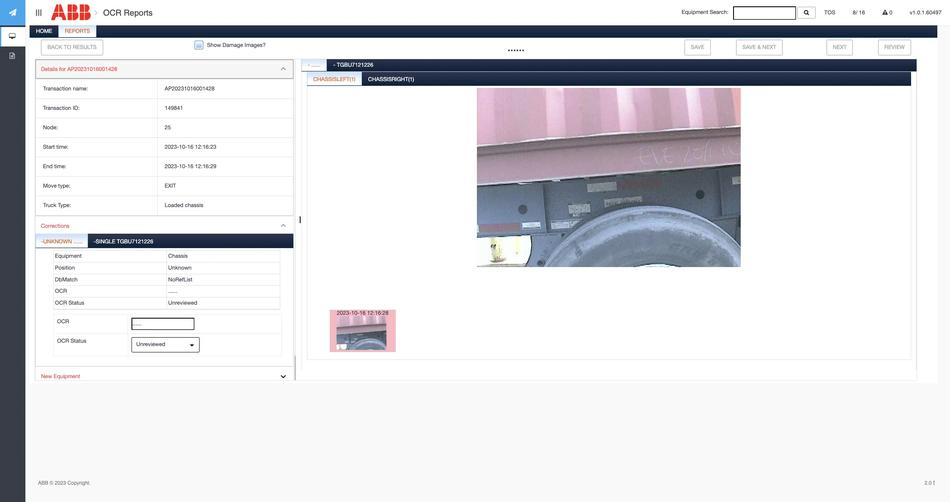 Task type: vqa. For each thing, say whether or not it's contained in the screenshot.


Task type: locate. For each thing, give the bounding box(es) containing it.
new equipment
[[41, 374, 80, 380]]

next
[[763, 44, 776, 50], [833, 44, 847, 50]]

abb © 2023 copyright.
[[38, 480, 91, 486]]

2 vertical spatial 2023-
[[337, 310, 351, 316]]

status up new equipment
[[71, 338, 86, 344]]

back to results button
[[41, 40, 103, 55]]

1 horizontal spatial next
[[833, 44, 847, 50]]

0 vertical spatial row group
[[36, 80, 293, 216]]

next right "&"
[[763, 44, 776, 50]]

corrections link
[[36, 216, 293, 236]]

0 vertical spatial transaction
[[43, 86, 71, 92]]

1 vertical spatial transaction
[[43, 105, 71, 111]]

time: right the "start"
[[56, 144, 68, 150]]

menu item containing corrections
[[36, 216, 293, 367]]

dbmatch
[[55, 276, 78, 283]]

1 horizontal spatial save
[[743, 44, 756, 50]]

menu item
[[36, 60, 293, 216], [36, 216, 293, 367]]

for
[[59, 66, 66, 72]]

unknown up noreflist
[[168, 265, 192, 271]]

new
[[41, 374, 52, 380]]

10- for 12:16:28
[[351, 310, 360, 316]]

long arrow up image
[[933, 481, 936, 486]]

equipment right new
[[54, 374, 80, 380]]

2023- left 12:16:28
[[337, 310, 351, 316]]

- up chassisleft(1) link
[[308, 62, 310, 68]]

16 for 2023-10-16 12:16:29
[[187, 163, 193, 170]]

loaded chassis
[[165, 202, 203, 208]]

1 horizontal spatial ap20231016001428
[[165, 86, 215, 92]]

1 save from the left
[[691, 44, 705, 50]]

transaction left id:
[[43, 105, 71, 111]]

reports link
[[59, 23, 96, 40]]

type:
[[58, 183, 70, 189]]

unreviewed
[[168, 300, 197, 306], [136, 341, 165, 348]]

-
[[308, 62, 310, 68], [333, 62, 335, 68], [41, 239, 43, 245], [94, 239, 96, 245]]

1 horizontal spatial unknown
[[168, 265, 192, 271]]

status
[[68, 300, 84, 306], [71, 338, 86, 344]]

0 vertical spatial time:
[[56, 144, 68, 150]]

navigation
[[0, 0, 25, 66]]

unreviewed down noreflist
[[168, 300, 197, 306]]

transaction
[[43, 86, 71, 92], [43, 105, 71, 111]]

save down equipment search:
[[691, 44, 705, 50]]

12:16:29
[[195, 163, 216, 170]]

10- for 12:16:23
[[179, 144, 187, 150]]

- ...... link
[[302, 57, 327, 74]]

save & next
[[743, 44, 776, 50]]

reports
[[124, 8, 153, 17], [65, 28, 90, 34]]

row group
[[36, 80, 293, 216], [54, 251, 280, 310]]

2 save from the left
[[743, 44, 756, 50]]

16 for 2023-10-16 12:16:28
[[360, 310, 366, 316]]

1 vertical spatial time:
[[54, 163, 66, 170]]

25
[[165, 124, 171, 131]]

time: for start time:
[[56, 144, 68, 150]]

ocr reports
[[101, 8, 153, 17]]

1 vertical spatial ap20231016001428
[[165, 86, 215, 92]]

row group containing equipment
[[54, 251, 280, 310]]

1 horizontal spatial unreviewed
[[168, 300, 197, 306]]

0 vertical spatial tgbu7121226
[[337, 62, 373, 68]]

new equipment link
[[36, 367, 293, 387]]

tos
[[825, 9, 836, 16]]

1 vertical spatial equipment
[[55, 253, 82, 259]]

2023-10-16 12:16:28
[[337, 310, 389, 316]]

transaction up transaction id:
[[43, 86, 71, 92]]

- inside "-single tgbu7121226" link
[[94, 239, 96, 245]]

time: right end
[[54, 163, 66, 170]]

- for - ......
[[308, 62, 310, 68]]

unreviewed inside row group
[[168, 300, 197, 306]]

save left "&"
[[743, 44, 756, 50]]

unknown down corrections
[[43, 239, 72, 245]]

2 vertical spatial 10-
[[351, 310, 360, 316]]

equipment for equipment
[[55, 253, 82, 259]]

2023-10-16 12:16:29
[[165, 163, 216, 170]]

equipment for equipment search:
[[682, 9, 708, 15]]

0 vertical spatial unknown
[[43, 239, 72, 245]]

0 vertical spatial 2023-
[[165, 144, 179, 150]]

tgbu7121226 up chassisleft(1)
[[337, 62, 373, 68]]

- tgbu7121226 link
[[327, 57, 379, 74]]

0 vertical spatial unreviewed
[[168, 300, 197, 306]]

8/
[[853, 9, 858, 16]]

time: for end time:
[[54, 163, 66, 170]]

truck type:
[[43, 202, 71, 208]]

1 vertical spatial reports
[[65, 28, 90, 34]]

tab list containing -unknown ......
[[36, 234, 293, 367]]

tab list containing - ......
[[302, 57, 917, 386]]

ocr status
[[55, 300, 84, 306], [57, 338, 86, 344]]

10-
[[179, 144, 187, 150], [179, 163, 187, 170], [351, 310, 360, 316]]

equipment up position
[[55, 253, 82, 259]]

10- left 12:16:28
[[351, 310, 360, 316]]

2 next from the left
[[833, 44, 847, 50]]

menu containing details for ap20231016001428
[[35, 59, 294, 407]]

2 menu item from the top
[[36, 216, 293, 367]]

- ......
[[308, 62, 321, 68]]

0 horizontal spatial reports
[[65, 28, 90, 34]]

ap20231016001428 up 149841 at the top of the page
[[165, 86, 215, 92]]

10- inside tab list
[[351, 310, 360, 316]]

ocr
[[103, 8, 122, 17], [55, 288, 67, 295], [55, 300, 67, 306], [57, 318, 69, 325], [57, 338, 69, 344]]

ocr status up new equipment
[[57, 338, 86, 344]]

unreviewed up new equipment link
[[136, 341, 165, 348]]

menu item containing details for ap20231016001428
[[36, 60, 293, 216]]

1 vertical spatial 2023-
[[165, 163, 179, 170]]

home link
[[30, 23, 58, 40]]

show damage images?
[[207, 42, 266, 48]]

0 vertical spatial 10-
[[179, 144, 187, 150]]

0 vertical spatial ap20231016001428
[[67, 66, 117, 72]]

ocr status down 'dbmatch'
[[55, 300, 84, 306]]

save inside button
[[691, 44, 705, 50]]

-unknown ...... link
[[36, 234, 88, 248]]

0 horizontal spatial save
[[691, 44, 705, 50]]

tos button
[[816, 0, 844, 25]]

1 transaction from the top
[[43, 86, 71, 92]]

menu
[[35, 59, 294, 407]]

unknown
[[43, 239, 72, 245], [168, 265, 192, 271]]

16 left 12:16:28
[[360, 310, 366, 316]]

- tgbu7121226
[[333, 62, 373, 68]]

equipment left search: at the right top of the page
[[682, 9, 708, 15]]

tgbu7121226 right single
[[117, 239, 153, 245]]

1 vertical spatial status
[[71, 338, 86, 344]]

images?
[[245, 42, 266, 48]]

warning image
[[883, 10, 888, 15]]

save
[[691, 44, 705, 50], [743, 44, 756, 50]]

transaction name:
[[43, 86, 88, 92]]

status down 'dbmatch'
[[68, 300, 84, 306]]

16 right 8/
[[859, 9, 865, 16]]

- down corrections
[[41, 239, 43, 245]]

ap20231016001428
[[67, 66, 117, 72], [165, 86, 215, 92]]

0 horizontal spatial next
[[763, 44, 776, 50]]

16
[[859, 9, 865, 16], [187, 144, 193, 150], [187, 163, 193, 170], [360, 310, 366, 316]]

2023- for 2023-10-16 12:16:29
[[165, 163, 179, 170]]

next down tos dropdown button
[[833, 44, 847, 50]]

2023
[[55, 480, 66, 486]]

8/ 16
[[853, 9, 865, 16]]

tgbu7121226
[[337, 62, 373, 68], [117, 239, 153, 245]]

1 next from the left
[[763, 44, 776, 50]]

10- up 2023-10-16 12:16:29
[[179, 144, 187, 150]]

ap20231016001428 up name:
[[67, 66, 117, 72]]

next inside next button
[[833, 44, 847, 50]]

- right -unknown ......
[[94, 239, 96, 245]]

1 vertical spatial ocr status
[[57, 338, 86, 344]]

save & next button
[[736, 40, 783, 55]]

review
[[885, 44, 905, 50]]

- inside -unknown ...... link
[[41, 239, 43, 245]]

2023- for 2023-10-16 12:16:28
[[337, 310, 351, 316]]

0 vertical spatial equipment
[[682, 9, 708, 15]]

149841
[[165, 105, 183, 111]]

0 horizontal spatial unreviewed
[[136, 341, 165, 348]]

bars image
[[35, 9, 42, 16]]

0 horizontal spatial tgbu7121226
[[117, 239, 153, 245]]

16 inside dropdown button
[[859, 9, 865, 16]]

- up chassisleft(1)
[[333, 62, 335, 68]]

1 vertical spatial row group
[[54, 251, 280, 310]]

loaded
[[165, 202, 183, 208]]

10- down '2023-10-16 12:16:23'
[[179, 163, 187, 170]]

tab list
[[302, 57, 917, 386], [307, 71, 911, 384], [36, 234, 293, 367]]

1 vertical spatial unknown
[[168, 265, 192, 271]]

2023- down 25
[[165, 144, 179, 150]]

2023- up exit
[[165, 163, 179, 170]]

0
[[888, 9, 893, 16]]

damage
[[223, 42, 243, 48]]

chassisleft(1) link
[[307, 71, 361, 88]]

- for -single tgbu7121226
[[94, 239, 96, 245]]

-unknown ......
[[41, 239, 83, 245]]

- inside - tgbu7121226 link
[[333, 62, 335, 68]]

search:
[[710, 9, 729, 15]]

16 left 12:16:29
[[187, 163, 193, 170]]

back
[[47, 44, 62, 50]]

position
[[55, 265, 75, 271]]

1 horizontal spatial reports
[[124, 8, 153, 17]]

0 vertical spatial status
[[68, 300, 84, 306]]

save inside button
[[743, 44, 756, 50]]

1 vertical spatial tgbu7121226
[[117, 239, 153, 245]]

1 vertical spatial unreviewed
[[136, 341, 165, 348]]

...... tab list
[[28, 23, 938, 407]]

start
[[43, 144, 55, 150]]

save button
[[685, 40, 711, 55]]

16 left 12:16:23
[[187, 144, 193, 150]]

1 menu item from the top
[[36, 60, 293, 216]]

equipment
[[682, 9, 708, 15], [55, 253, 82, 259], [54, 374, 80, 380]]

None field
[[733, 6, 796, 20], [131, 318, 195, 330], [733, 6, 796, 20], [131, 318, 195, 330]]

transaction for transaction name:
[[43, 86, 71, 92]]

2023-
[[165, 144, 179, 150], [165, 163, 179, 170], [337, 310, 351, 316]]

2 transaction from the top
[[43, 105, 71, 111]]

1 vertical spatial 10-
[[179, 163, 187, 170]]



Task type: describe. For each thing, give the bounding box(es) containing it.
tab list containing chassisleft(1)
[[307, 71, 911, 384]]

chassis
[[168, 253, 188, 259]]

move type:
[[43, 183, 70, 189]]

2023-10-16 12:16:23
[[165, 144, 216, 150]]

abb
[[38, 480, 48, 486]]

tab list inside menu
[[36, 234, 293, 367]]

1 horizontal spatial tgbu7121226
[[337, 62, 373, 68]]

save for save
[[691, 44, 705, 50]]

ap20231016001428 inside row group
[[165, 86, 215, 92]]

©
[[50, 480, 53, 486]]

0 vertical spatial reports
[[124, 8, 153, 17]]

review button
[[878, 40, 911, 55]]

next button
[[827, 40, 853, 55]]

chassisright(1)
[[368, 76, 414, 82]]

2023- for 2023-10-16 12:16:23
[[165, 144, 179, 150]]

end time:
[[43, 163, 66, 170]]

v1.0.1.60497 button
[[902, 0, 950, 25]]

details for ap20231016001428 link
[[36, 60, 293, 79]]

2 vertical spatial equipment
[[54, 374, 80, 380]]

-single tgbu7121226
[[94, 239, 153, 245]]

8/ 16 button
[[845, 0, 874, 25]]

- for -unknown ......
[[41, 239, 43, 245]]

0 horizontal spatial ap20231016001428
[[67, 66, 117, 72]]

move
[[43, 183, 57, 189]]

chassisleft(1)
[[313, 76, 356, 82]]

node:
[[43, 124, 58, 131]]

row group containing transaction name:
[[36, 80, 293, 216]]

noreflist
[[168, 276, 192, 283]]

equipment search:
[[682, 9, 733, 15]]

next inside save & next button
[[763, 44, 776, 50]]

back to results
[[47, 44, 97, 50]]

end
[[43, 163, 53, 170]]

12:16:28
[[367, 310, 389, 316]]

chassisright(1) link
[[362, 71, 420, 88]]

tgbu7121226 inside menu
[[117, 239, 153, 245]]

menu inside '......' tab list
[[35, 59, 294, 407]]

&
[[758, 44, 761, 50]]

10- for 12:16:29
[[179, 163, 187, 170]]

- for - tgbu7121226
[[333, 62, 335, 68]]

row group inside tab list
[[54, 251, 280, 310]]

0 button
[[874, 0, 901, 25]]

type:
[[58, 202, 71, 208]]

reports inside 'link'
[[65, 28, 90, 34]]

details
[[41, 66, 58, 72]]

copyright.
[[67, 480, 91, 486]]

save for save & next
[[743, 44, 756, 50]]

name:
[[73, 86, 88, 92]]

2.0
[[925, 480, 933, 486]]

0 horizontal spatial unknown
[[43, 239, 72, 245]]

truck
[[43, 202, 56, 208]]

-single tgbu7121226 link
[[89, 234, 158, 248]]

search image
[[804, 10, 809, 15]]

transaction id:
[[43, 105, 80, 111]]

single
[[96, 239, 115, 245]]

chassis
[[185, 202, 203, 208]]

16 for 2023-10-16 12:16:23
[[187, 144, 193, 150]]

details for ap20231016001428
[[41, 66, 117, 72]]

v1.0.1.60497
[[910, 9, 942, 16]]

transaction for transaction id:
[[43, 105, 71, 111]]

id:
[[73, 105, 80, 111]]

home
[[36, 28, 52, 34]]

show
[[207, 42, 221, 48]]

start time:
[[43, 144, 68, 150]]

12:16:23
[[195, 144, 216, 150]]

0 vertical spatial ocr status
[[55, 300, 84, 306]]

results
[[73, 44, 97, 50]]

corrections
[[41, 223, 70, 229]]

to
[[64, 44, 71, 50]]

exit
[[165, 183, 176, 189]]



